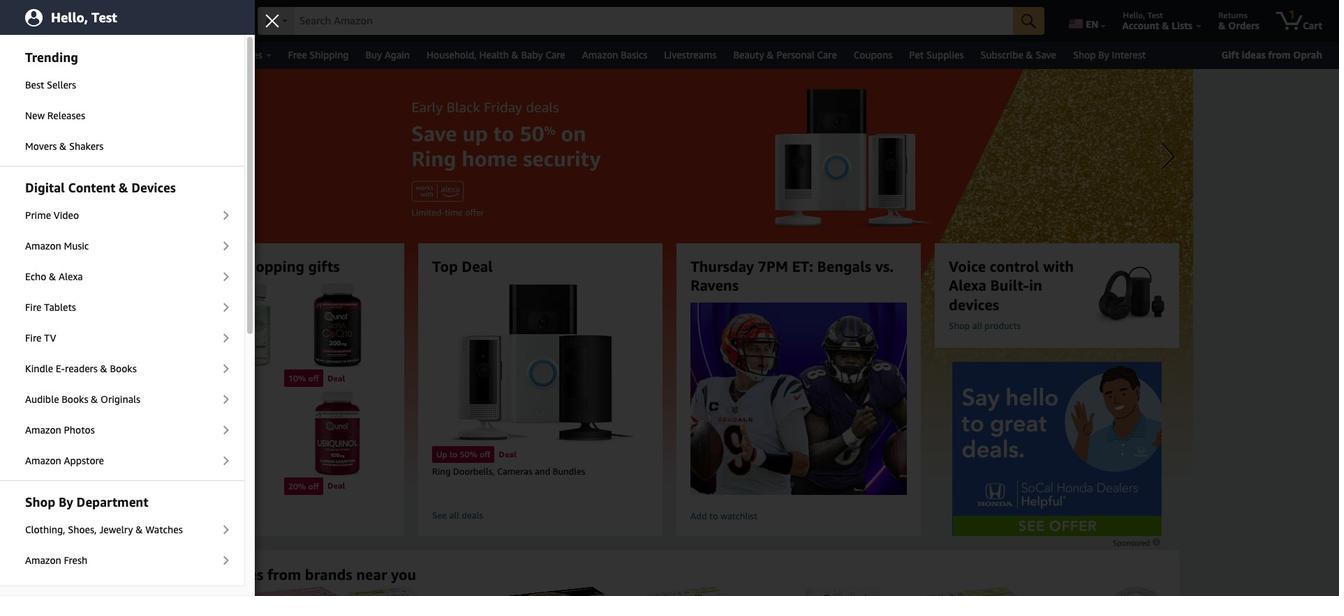 Task type: vqa. For each thing, say whether or not it's contained in the screenshot.
1
yes



Task type: locate. For each thing, give the bounding box(es) containing it.
0 vertical spatial 10% off
[[288, 374, 319, 384]]

& left originals
[[91, 394, 98, 406]]

from inside navigation "navigation"
[[1268, 49, 1291, 61]]

releases
[[208, 567, 263, 584]]

best
[[25, 79, 44, 91]]

shop left products at the right bottom of page
[[949, 320, 970, 332]]

1 vertical spatial to
[[449, 450, 457, 460]]

1 vertical spatial shop
[[949, 320, 970, 332]]

hello, up "holiday"
[[51, 9, 88, 25]]

fire for fire tv
[[25, 332, 41, 344]]

10% down qunol coq10 200mg softgels, ultra coq10 - ultra high absorption coenzyme q10 supplements - antioxidant supplement for vascular and heart health & energy production - 2 month supply - 60 count image
[[288, 374, 306, 384]]

1 horizontal spatial 10% off
[[288, 374, 319, 384]]

hello, test left lists
[[1123, 10, 1163, 20]]

deal right 20% off
[[327, 481, 345, 492]]

playmobil 71316 1.2.3 & disney: winnie's & piglet's tree house​ image
[[646, 587, 781, 597]]

products
[[985, 320, 1021, 332]]

test up deals
[[92, 9, 117, 25]]

0 vertical spatial to
[[153, 10, 161, 20]]

0 vertical spatial all
[[972, 320, 982, 332]]

Search Amazon text field
[[294, 8, 1013, 34]]

off for qunol ubiquinol coq10 100mg softgels, qunol mega ubiquinol 100mg - superior absorption - active form of coenzyme q10 for heart health - 100 count image in the left of the page
[[308, 482, 319, 492]]

0 horizontal spatial to
[[153, 10, 161, 20]]

1 vertical spatial from
[[267, 567, 301, 584]]

1 vertical spatial all
[[32, 49, 45, 61]]

amazon left basics
[[582, 49, 618, 61]]

0 horizontal spatial test
[[92, 9, 117, 25]]

pet
[[909, 49, 924, 61]]

household, health & baby care link
[[418, 45, 574, 65]]

subscribe & save link
[[972, 45, 1065, 65]]

0 vertical spatial fire
[[25, 302, 41, 313]]

1 vertical spatial 10% off
[[178, 482, 209, 492]]

amazon inside "link"
[[25, 555, 61, 567]]

0 horizontal spatial care
[[546, 49, 565, 61]]

see all deals link
[[432, 510, 649, 523]]

1 vertical spatial books
[[62, 394, 88, 406]]

amazon down prime
[[25, 240, 61, 252]]

1 vertical spatial 10%
[[178, 482, 196, 492]]

amazon for amazon music
[[25, 240, 61, 252]]

to right add
[[709, 511, 718, 522]]

best sellers
[[25, 79, 76, 91]]

and
[[535, 467, 550, 478]]

thursday 7pm et: bengals vs. ravens
[[690, 258, 894, 295]]

doorbells,
[[453, 467, 495, 478]]

new inside main content
[[174, 567, 204, 584]]

off down qunol ubiquinol coq10 100mg softgels, ubiquinol - active form of coenzyme q10, antioxidant for heart health, healthy blood pressure levels, beneficial to statin users, 120 count image
[[198, 482, 209, 492]]

top
[[432, 258, 458, 276]]

echo & alexa link
[[0, 262, 244, 292]]

amazon basics
[[582, 49, 647, 61]]

hello, test inside navigation "navigation"
[[1123, 10, 1163, 20]]

2 vertical spatial to
[[709, 511, 718, 522]]

10% off up watches
[[178, 482, 209, 492]]

0 horizontal spatial from
[[267, 567, 301, 584]]

& left save
[[1026, 49, 1033, 61]]

deal for qunol coq10 200mg softgels, ultra coq10 - ultra high absorption coenzyme q10 supplements - antioxidant supplement for vascular and heart health & energy production - 2 month supply - 60 count image
[[327, 373, 345, 384]]

shoes,
[[68, 524, 97, 536]]

to inside 'delivering to los angeles 90005 update location'
[[153, 10, 161, 20]]

amazon inside navigation "navigation"
[[582, 49, 618, 61]]

2 fire from the top
[[25, 332, 41, 344]]

devices up products at the right bottom of page
[[949, 296, 999, 314]]

10% off
[[288, 374, 319, 384], [178, 482, 209, 492]]

qunol ubiquinol coq10 100mg softgels, qunol mega ubiquinol 100mg - superior absorption - active form of coenzyme q10 for heart health - 100 count image
[[284, 392, 390, 477]]

sponsored
[[1113, 539, 1152, 548]]

shop inside voice control with alexa built-in devices shop all products
[[949, 320, 970, 332]]

with
[[1043, 258, 1074, 276]]

all
[[265, 16, 275, 27], [32, 49, 45, 61]]

alexa down music
[[59, 271, 83, 283]]

to left the 50
[[449, 450, 457, 460]]

holiday
[[62, 49, 95, 61]]

appstore
[[64, 455, 104, 467]]

0 vertical spatial all
[[265, 16, 275, 27]]

1 fire from the top
[[25, 302, 41, 313]]

amazon fresh link
[[0, 547, 244, 576]]

all
[[972, 320, 982, 332], [449, 510, 459, 522]]

alexa down voice
[[949, 277, 986, 295]]

0 vertical spatial shop
[[1073, 49, 1096, 61]]

all left products at the right bottom of page
[[972, 320, 982, 332]]

1 vertical spatial devices
[[949, 296, 999, 314]]

movers & shakers
[[25, 140, 104, 152]]

voice control with alexa built-in devices shop all products
[[949, 258, 1074, 332]]

All search field
[[257, 7, 1044, 36]]

1 horizontal spatial from
[[1268, 49, 1291, 61]]

1 horizontal spatial shop
[[1073, 49, 1096, 61]]

from
[[1268, 49, 1291, 61], [267, 567, 301, 584]]

free shipping
[[288, 49, 349, 61]]

& right jewelry
[[136, 524, 143, 536]]

all right "see"
[[449, 510, 459, 522]]

early black friday deals. save up to 50% on ring home security. works with alexa. limited-time offer. image
[[146, 69, 1193, 488]]

deal for ring doorbells, cameras and bundles 'image'
[[499, 450, 517, 460]]

deal
[[462, 258, 493, 276], [217, 373, 235, 384], [327, 373, 345, 384], [499, 450, 517, 460], [217, 481, 235, 492], [327, 481, 345, 492]]

0 vertical spatial 10%
[[288, 374, 306, 384]]

amazon appstore
[[25, 455, 104, 467]]

all up best
[[32, 49, 45, 61]]

& right "echo"
[[49, 271, 56, 283]]

care
[[546, 49, 565, 61], [817, 49, 837, 61]]

0 vertical spatial from
[[1268, 49, 1291, 61]]

& left orders
[[1218, 20, 1226, 31]]

1 horizontal spatial all
[[265, 16, 275, 27]]

0 vertical spatial new
[[25, 110, 45, 121]]

free shipping link
[[280, 45, 357, 65]]

1 horizontal spatial new
[[174, 567, 204, 584]]

playmobil magnum p.i. ferrari 308gt image
[[484, 587, 639, 597]]

from inside main content
[[267, 567, 301, 584]]

off right 20% at the left bottom
[[308, 482, 319, 492]]

shop by department
[[25, 495, 148, 510]]

digital
[[25, 180, 65, 195]]

add to watchlist
[[690, 511, 757, 522]]

care right baby
[[546, 49, 565, 61]]

1 horizontal spatial test
[[1147, 10, 1163, 20]]

all button
[[10, 42, 51, 69]]

amazon fresh
[[25, 555, 87, 567]]

main content
[[0, 69, 1339, 597]]

1 horizontal spatial all
[[972, 320, 982, 332]]

1 horizontal spatial hello,
[[1123, 10, 1145, 20]]

hello, up interest
[[1123, 10, 1145, 20]]

shop left the by
[[1073, 49, 1096, 61]]

10% for qunol ubiquinol coq10 100mg softgels, ubiquinol - active form of coenzyme q10, antioxidant for heart health, healthy blood pressure levels, beneficial to statin users, 120 count image
[[178, 482, 196, 492]]

alexa inside voice control with alexa built-in devices shop all products
[[949, 277, 986, 295]]

& right "readers" in the left bottom of the page
[[100, 363, 107, 375]]

new for new releases from brands near you
[[174, 567, 204, 584]]

1 vertical spatial fire
[[25, 332, 41, 344]]

amazon down "amazon photos"
[[25, 455, 61, 467]]

shop all products link
[[949, 320, 1093, 332]]

1 care from the left
[[546, 49, 565, 61]]

& right beauty
[[767, 49, 774, 61]]

10% up watches
[[178, 482, 196, 492]]

playmobil 2023 advent calendar - christmas under the rainbow image
[[174, 587, 341, 597]]

shopping
[[240, 258, 304, 276]]

near
[[356, 567, 387, 584]]

10% off for qunol coq10 200mg softgels, ultra coq10 - ultra high absorption coenzyme q10 supplements - antioxidant supplement for vascular and heart health & energy production - 2 month supply - 60 count image
[[288, 374, 319, 384]]

& right the 'movers'
[[59, 140, 67, 152]]

leave feedback on sponsored ad element
[[1113, 539, 1162, 548]]

fresh
[[64, 555, 87, 567]]

0 horizontal spatial books
[[62, 394, 88, 406]]

& inside kindle e-readers & books link
[[100, 363, 107, 375]]

& left baby
[[511, 49, 519, 61]]

to for add
[[709, 511, 718, 522]]

echo & alexa
[[25, 271, 83, 283]]

amazon down clothing,
[[25, 555, 61, 567]]

subscribe
[[981, 49, 1023, 61]]

books down fire tv link
[[110, 363, 137, 375]]

devices up prime video link
[[131, 180, 176, 195]]

from right ideas
[[1268, 49, 1291, 61]]

amazon down audible
[[25, 424, 61, 436]]

10% off down qunol coq10 200mg softgels, ultra coq10 - ultra high absorption coenzyme q10 supplements - antioxidant supplement for vascular and heart health & energy production - 2 month supply - 60 count image
[[288, 374, 319, 384]]

test inside navigation "navigation"
[[1147, 10, 1163, 20]]

None submit
[[1013, 7, 1044, 35]]

0 horizontal spatial hello,
[[51, 9, 88, 25]]

& inside clothing, shoes, jewelry & watches link
[[136, 524, 143, 536]]

care right personal
[[817, 49, 837, 61]]

fire left tablets
[[25, 302, 41, 313]]

to inside add to watchlist link
[[709, 511, 718, 522]]

add to watchlist link
[[676, 303, 921, 526]]

movers & shakers link
[[0, 132, 244, 161]]

1 horizontal spatial 10%
[[288, 374, 306, 384]]

subscribe & save
[[981, 49, 1056, 61]]

by
[[59, 495, 73, 510]]

playmobil 71318 1.2.3 & disney: winnie's counter balance honey pot, winnie-the-pooh, educational toys for toddlers image
[[348, 587, 477, 597]]

to left los
[[153, 10, 161, 20]]

content
[[68, 180, 115, 195]]

movers
[[25, 140, 57, 152]]

1 horizontal spatial alexa
[[949, 277, 986, 295]]

0 horizontal spatial all
[[32, 49, 45, 61]]

list
[[174, 587, 1339, 597]]

1 horizontal spatial books
[[110, 363, 137, 375]]

0 horizontal spatial shop
[[949, 320, 970, 332]]

household, health & baby care
[[427, 49, 565, 61]]

1 horizontal spatial hello, test
[[1123, 10, 1163, 20]]

in
[[1029, 277, 1042, 295]]

books up photos
[[62, 394, 88, 406]]

free
[[288, 49, 307, 61]]

returns
[[1218, 10, 1247, 20]]

deal down qunol ubiquinol coq10 100mg softgels, ubiquinol - active form of coenzyme q10, antioxidant for heart health, healthy blood pressure levels, beneficial to statin users, 120 count image
[[217, 481, 235, 492]]

off down qunol coq10 200mg softgels, ultra coq10 - ultra high absorption coenzyme q10 supplements - antioxidant supplement for vascular and heart health & energy production - 2 month supply - 60 count image
[[308, 374, 319, 384]]

interest
[[1112, 49, 1146, 61]]

amazon photos link
[[0, 416, 244, 445]]

new down best
[[25, 110, 45, 121]]

amazon music link
[[0, 232, 244, 261]]

ravens
[[690, 277, 739, 295]]

deal for qunol ubiquinol coq10 100mg softgels, qunol mega ubiquinol 100mg - superior absorption - active form of coenzyme q10 for heart health - 100 count image in the left of the page
[[327, 481, 345, 492]]

from for ideas
[[1268, 49, 1291, 61]]

prime video
[[25, 209, 79, 221]]

from up playmobil 2023 advent calendar - christmas under the rainbow image
[[267, 567, 301, 584]]

0 horizontal spatial new
[[25, 110, 45, 121]]

all inside voice control with alexa built-in devices shop all products
[[972, 320, 982, 332]]

1 horizontal spatial devices
[[949, 296, 999, 314]]

livestreams link
[[656, 45, 725, 65]]

0 horizontal spatial all
[[449, 510, 459, 522]]

1 horizontal spatial to
[[449, 450, 457, 460]]

new left releases
[[174, 567, 204, 584]]

groceries link
[[213, 45, 280, 65]]

deal up ring doorbells, cameras and bundles
[[499, 450, 517, 460]]

hello,
[[51, 9, 88, 25], [1123, 10, 1145, 20]]

oprah
[[1293, 49, 1322, 61]]

2 care from the left
[[817, 49, 837, 61]]

all up groceries link
[[265, 16, 275, 27]]

angeles
[[178, 10, 208, 20]]

lists
[[1172, 20, 1192, 31]]

deal down qunol coq10 200mg softgels, ultra coq10 - ultra high absorption coenzyme q10 supplements - antioxidant supplement for vascular and heart health & energy production - 2 month supply - 60 count image
[[327, 373, 345, 384]]

fire tablets link
[[0, 293, 244, 323]]

0 horizontal spatial devices
[[131, 180, 176, 195]]

1 vertical spatial new
[[174, 567, 204, 584]]

test left lists
[[1147, 10, 1163, 20]]

0 horizontal spatial 10% off
[[178, 482, 209, 492]]

off
[[308, 374, 319, 384], [480, 450, 490, 460], [198, 482, 209, 492], [308, 482, 319, 492]]

2 horizontal spatial to
[[709, 511, 718, 522]]

1 horizontal spatial care
[[817, 49, 837, 61]]

0 horizontal spatial 10%
[[178, 482, 196, 492]]

fire left tv
[[25, 332, 41, 344]]

save
[[1036, 49, 1056, 61]]

off for qunol coq10 200mg softgels, ultra coq10 - ultra high absorption coenzyme q10 supplements - antioxidant supplement for vascular and heart health & energy production - 2 month supply - 60 count image
[[308, 374, 319, 384]]

qunol ubiquinol coq10 100mg softgels, ubiquinol - active form of coenzyme q10, antioxidant for heart health, healthy blood pressure levels, beneficial to statin users, 120 count image
[[174, 392, 280, 477]]

hello, test up "holiday"
[[51, 9, 117, 25]]

best sellers link
[[0, 71, 244, 100]]

90005
[[211, 10, 235, 20]]

1 vertical spatial all
[[449, 510, 459, 522]]

none submit inside 'all' search field
[[1013, 7, 1044, 35]]

books
[[110, 363, 137, 375], [62, 394, 88, 406]]



Task type: describe. For each thing, give the bounding box(es) containing it.
playmobil 71317 1.2.3 & disney: winnie's & tigger's bee garden image
[[910, 587, 1077, 597]]

returns & orders
[[1218, 10, 1259, 31]]

cart
[[1303, 20, 1322, 31]]

10% off for qunol ubiquinol coq10 100mg softgels, ubiquinol - active form of coenzyme q10, antioxidant for heart health, healthy blood pressure levels, beneficial to statin users, 120 count image
[[178, 482, 209, 492]]

& inside subscribe & save link
[[1026, 49, 1033, 61]]

deal for qunol ubiquinol coq10 100mg softgels, ubiquinol - active form of coenzyme q10, antioxidant for heart health, healthy blood pressure levels, beneficial to statin users, 120 count image
[[217, 481, 235, 492]]

all inside search field
[[265, 16, 275, 27]]

50
[[460, 450, 469, 460]]

navigation navigation
[[0, 0, 1339, 69]]

& inside echo & alexa link
[[49, 271, 56, 283]]

tablets
[[44, 302, 76, 313]]

amazon music
[[25, 240, 89, 252]]

audible books & originals
[[25, 394, 140, 406]]

list inside main content
[[174, 587, 1339, 597]]

music
[[64, 240, 89, 252]]

en link
[[1061, 3, 1112, 38]]

amazon appstore link
[[0, 447, 244, 476]]

shipping
[[309, 49, 349, 61]]

clothing, shoes, jewelry & watches link
[[0, 516, 244, 545]]

ring
[[432, 467, 451, 478]]

sellers
[[47, 79, 76, 91]]

20% off
[[288, 482, 319, 492]]

top deal
[[432, 258, 493, 276]]

shop inside shop by interest link
[[1073, 49, 1096, 61]]

amazon basics link
[[574, 45, 656, 65]]

deals
[[98, 49, 122, 61]]

amazon for amazon basics
[[582, 49, 618, 61]]

account & lists
[[1122, 20, 1192, 31]]

& up prime video link
[[119, 180, 128, 195]]

hello, test link
[[0, 0, 255, 35]]

e-
[[56, 363, 65, 375]]

%
[[469, 450, 477, 460]]

you
[[391, 567, 416, 584]]

watches
[[145, 524, 183, 536]]

deals
[[462, 510, 483, 522]]

deal down coq10 600mg softgels | high absorption coq10 ubiquinol supplement | reduced form enhanced with vitamin e & omega 3 6 9 | antioxidant powerhouse good for health | 120 softgels image
[[217, 373, 235, 384]]

department
[[76, 495, 148, 510]]

clothing, shoes, jewelry & watches
[[25, 524, 183, 536]]

amazon for amazon fresh
[[25, 555, 61, 567]]

account
[[1122, 20, 1159, 31]]

prime
[[25, 209, 51, 221]]

new for new releases
[[25, 110, 45, 121]]

buy
[[365, 49, 382, 61]]

up
[[436, 450, 447, 460]]

holiday deals link
[[53, 45, 130, 65]]

deal right top
[[462, 258, 493, 276]]

to for up
[[449, 450, 457, 460]]

new releases from brands near you
[[174, 567, 416, 584]]

off for qunol ubiquinol coq10 100mg softgels, ubiquinol - active form of coenzyme q10, antioxidant for heart health, healthy blood pressure levels, beneficial to statin users, 120 count image
[[198, 482, 209, 492]]

off right the %
[[480, 450, 490, 460]]

beauty
[[733, 49, 764, 61]]

continue
[[174, 258, 236, 276]]

devices inside voice control with alexa built-in devices shop all products
[[949, 296, 999, 314]]

watch thursday night football on prime video image
[[678, 303, 919, 496]]

ring doorbells, cameras and bundles
[[432, 467, 585, 478]]

hello, inside navigation "navigation"
[[1123, 10, 1145, 20]]

delivering
[[112, 10, 151, 20]]

gift ideas from oprah link
[[1216, 46, 1328, 64]]

new releases
[[25, 110, 85, 121]]

sponsored link
[[1113, 538, 1162, 548]]

tv
[[44, 332, 56, 344]]

kindle e-readers & books link
[[0, 355, 244, 384]]

video
[[54, 209, 79, 221]]

shop by interest link
[[1065, 45, 1154, 65]]

readers
[[65, 363, 98, 375]]

location
[[148, 20, 186, 31]]

new releases link
[[0, 101, 244, 131]]

ring doorbells, cameras and bundles image
[[446, 284, 635, 444]]

0 horizontal spatial hello, test
[[51, 9, 117, 25]]

baby
[[521, 49, 543, 61]]

buy again
[[365, 49, 410, 61]]

1
[[1289, 8, 1295, 22]]

to for delivering
[[153, 10, 161, 20]]

coq10 600mg softgels | high absorption coq10 ubiquinol supplement | reduced form enhanced with vitamin e & omega 3 6 9 | antioxidant powerhouse good for health | 120 softgels image
[[174, 284, 280, 369]]

0 vertical spatial devices
[[131, 180, 176, 195]]

20%
[[288, 482, 306, 492]]

vs.
[[875, 258, 894, 276]]

from for releases
[[267, 567, 301, 584]]

coupons
[[854, 49, 892, 61]]

beauty & personal care link
[[725, 45, 845, 65]]

all inside 'button'
[[32, 49, 45, 61]]

0 vertical spatial books
[[110, 363, 137, 375]]

et:
[[792, 258, 813, 276]]

cameras
[[497, 467, 532, 478]]

basics
[[621, 49, 647, 61]]

gift
[[1221, 49, 1239, 61]]

amazon image
[[15, 13, 83, 34]]

& inside movers & shakers link
[[59, 140, 67, 152]]

watchlist
[[720, 511, 757, 522]]

amazon for amazon photos
[[25, 424, 61, 436]]

update
[[112, 20, 146, 31]]

10% for qunol coq10 200mg softgels, ultra coq10 - ultra high absorption coenzyme q10 supplements - antioxidant supplement for vascular and heart health & energy production - 2 month supply - 60 count image
[[288, 374, 306, 384]]

& left lists
[[1162, 20, 1169, 31]]

audible books & originals link
[[0, 385, 244, 415]]

buy again link
[[357, 45, 418, 65]]

kindle
[[25, 363, 53, 375]]

bengals
[[817, 258, 871, 276]]

household,
[[427, 49, 477, 61]]

orders
[[1228, 20, 1259, 31]]

& inside household, health & baby care link
[[511, 49, 519, 61]]

& inside returns & orders
[[1218, 20, 1226, 31]]

tul® bp series retractable ballpoint pens, medium point, 1.0 mm, black barrels with gold block, black ink, pack of 4 pens image
[[1105, 587, 1163, 597]]

en
[[1086, 18, 1099, 30]]

beauty & personal care
[[733, 49, 837, 61]]

trending
[[25, 50, 78, 65]]

fire for fire tablets
[[25, 302, 41, 313]]

amazon photos
[[25, 424, 95, 436]]

groceries
[[221, 49, 262, 61]]

qunol coq10 200mg softgels, ultra coq10 - ultra high absorption coenzyme q10 supplements - antioxidant supplement for vascular and heart health & energy production - 2 month supply - 60 count image
[[284, 284, 390, 369]]

echo
[[25, 271, 46, 283]]

epson workforce es-c220 compact desktop document scanner with 2-sided scanning and auto document feeder (adf) for pc and mac image
[[787, 587, 903, 597]]

main content containing continue shopping gifts
[[0, 69, 1339, 597]]

& inside audible books & originals link
[[91, 394, 98, 406]]

& inside beauty & personal care link
[[767, 49, 774, 61]]

fire tv link
[[0, 324, 244, 353]]

amazon for amazon appstore
[[25, 455, 61, 467]]

by
[[1098, 49, 1109, 61]]

supplies
[[926, 49, 964, 61]]

gifts
[[308, 258, 340, 276]]

voice control with alexa built-in devices | shop all products image
[[1093, 266, 1165, 326]]

bundles
[[553, 467, 585, 478]]

7pm
[[758, 258, 788, 276]]

0 horizontal spatial alexa
[[59, 271, 83, 283]]

add
[[690, 511, 707, 522]]



